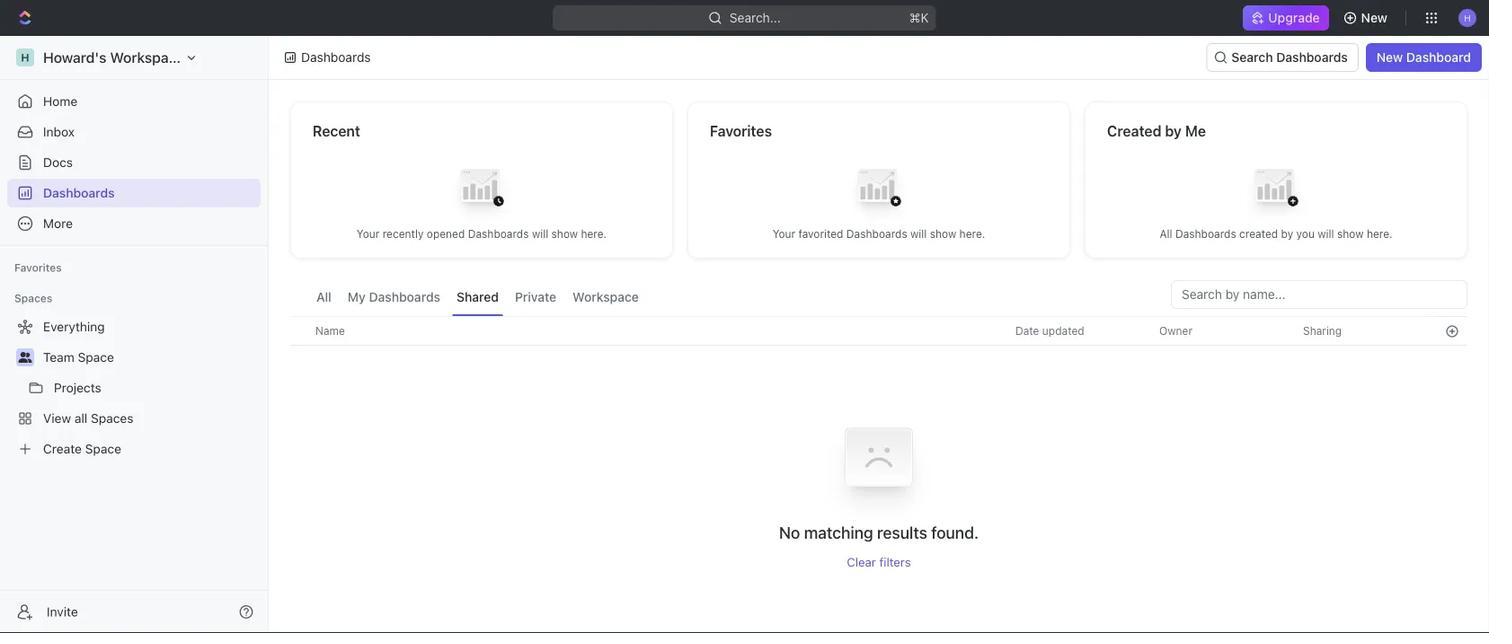 Task type: vqa. For each thing, say whether or not it's contained in the screenshot.
column header
no



Task type: describe. For each thing, give the bounding box(es) containing it.
docs link
[[7, 148, 261, 177]]

date
[[1016, 325, 1040, 338]]

you
[[1297, 228, 1315, 240]]

invite
[[47, 605, 78, 620]]

all
[[75, 411, 87, 426]]

3 will from the left
[[1318, 228, 1335, 240]]

dashboards inside button
[[369, 290, 441, 305]]

my dashboards button
[[343, 280, 445, 316]]

dashboards link
[[7, 179, 261, 208]]

create space link
[[7, 435, 257, 464]]

new for new
[[1362, 10, 1388, 25]]

h inside dropdown button
[[1465, 12, 1471, 23]]

team space link
[[43, 343, 257, 372]]

no created by me dashboards image
[[1241, 155, 1313, 227]]

search dashboards
[[1232, 50, 1348, 65]]

3 here. from the left
[[1367, 228, 1393, 240]]

my
[[348, 290, 366, 305]]

owner
[[1160, 325, 1193, 338]]

new dashboard button
[[1366, 43, 1482, 72]]

all for all
[[316, 290, 332, 305]]

no matching results found. row
[[290, 404, 1468, 570]]

favorites button
[[7, 257, 69, 279]]

inbox
[[43, 125, 75, 139]]

docs
[[43, 155, 73, 170]]

tab list containing all
[[312, 280, 644, 316]]

2 here. from the left
[[960, 228, 986, 240]]

howard's workspace
[[43, 49, 185, 66]]

your recently opened dashboards will show here.
[[357, 228, 607, 240]]

no data image
[[825, 404, 933, 523]]

shared button
[[452, 280, 503, 316]]

h inside howard's workspace, , element
[[21, 51, 29, 64]]

dashboards down no recent dashboards image
[[468, 228, 529, 240]]

private button
[[511, 280, 561, 316]]

3 show from the left
[[1338, 228, 1364, 240]]

updated
[[1043, 325, 1085, 338]]

tree inside sidebar navigation
[[7, 313, 261, 464]]

workspace button
[[568, 280, 644, 316]]

1 here. from the left
[[581, 228, 607, 240]]

home
[[43, 94, 78, 109]]

space for create space
[[85, 442, 121, 457]]

my dashboards
[[348, 290, 441, 305]]

home link
[[7, 87, 261, 116]]

view all spaces link
[[7, 405, 257, 433]]

create space
[[43, 442, 121, 457]]

howard's workspace, , element
[[16, 49, 34, 67]]

team space
[[43, 350, 114, 365]]

⌘k
[[910, 10, 929, 25]]

2 will from the left
[[911, 228, 927, 240]]

created
[[1240, 228, 1279, 240]]

everything link
[[7, 313, 257, 342]]

recent
[[313, 123, 360, 140]]

clear
[[847, 555, 876, 570]]

found.
[[932, 524, 979, 543]]

0 horizontal spatial by
[[1166, 123, 1182, 140]]

private
[[515, 290, 557, 305]]

clear filters button
[[847, 555, 911, 570]]

sidebar navigation
[[0, 36, 272, 634]]

user group image
[[18, 352, 32, 363]]



Task type: locate. For each thing, give the bounding box(es) containing it.
me
[[1186, 123, 1206, 140]]

upgrade
[[1269, 10, 1320, 25]]

dashboards down no favorited dashboards image
[[847, 228, 908, 240]]

1 vertical spatial new
[[1377, 50, 1404, 65]]

dashboards left created
[[1176, 228, 1237, 240]]

h button
[[1454, 4, 1482, 32]]

tree
[[7, 313, 261, 464]]

dashboards right my
[[369, 290, 441, 305]]

show
[[552, 228, 578, 240], [930, 228, 957, 240], [1338, 228, 1364, 240]]

1 horizontal spatial here.
[[960, 228, 986, 240]]

all for all dashboards created by you will show here.
[[1160, 228, 1173, 240]]

sharing
[[1304, 325, 1342, 338]]

space for team space
[[78, 350, 114, 365]]

dashboards down upgrade
[[1277, 50, 1348, 65]]

dashboards up recent
[[301, 50, 371, 65]]

1 vertical spatial spaces
[[91, 411, 134, 426]]

workspace
[[110, 49, 185, 66], [573, 290, 639, 305]]

no recent dashboards image
[[446, 155, 518, 227]]

row containing name
[[290, 316, 1468, 346]]

opened
[[427, 228, 465, 240]]

favorited
[[799, 228, 844, 240]]

spaces right all
[[91, 411, 134, 426]]

2 horizontal spatial show
[[1338, 228, 1364, 240]]

2 horizontal spatial will
[[1318, 228, 1335, 240]]

will up private
[[532, 228, 549, 240]]

0 horizontal spatial your
[[357, 228, 380, 240]]

your for recent
[[357, 228, 380, 240]]

view all spaces
[[43, 411, 134, 426]]

space down view all spaces
[[85, 442, 121, 457]]

1 horizontal spatial show
[[930, 228, 957, 240]]

shared
[[457, 290, 499, 305]]

by
[[1166, 123, 1182, 140], [1282, 228, 1294, 240]]

workspace right private
[[573, 290, 639, 305]]

0 horizontal spatial workspace
[[110, 49, 185, 66]]

1 vertical spatial favorites
[[14, 262, 62, 274]]

inbox link
[[7, 118, 261, 147]]

1 horizontal spatial by
[[1282, 228, 1294, 240]]

your left recently
[[357, 228, 380, 240]]

favorites inside button
[[14, 262, 62, 274]]

search...
[[730, 10, 781, 25]]

will right the you on the top of page
[[1318, 228, 1335, 240]]

1 horizontal spatial your
[[773, 228, 796, 240]]

0 horizontal spatial show
[[552, 228, 578, 240]]

1 vertical spatial by
[[1282, 228, 1294, 240]]

1 vertical spatial h
[[21, 51, 29, 64]]

new up new dashboard
[[1362, 10, 1388, 25]]

0 horizontal spatial spaces
[[14, 292, 52, 305]]

by left the you on the top of page
[[1282, 228, 1294, 240]]

your
[[357, 228, 380, 240], [773, 228, 796, 240]]

1 vertical spatial space
[[85, 442, 121, 457]]

1 show from the left
[[552, 228, 578, 240]]

clear filters
[[847, 555, 911, 570]]

2 your from the left
[[773, 228, 796, 240]]

workspace inside button
[[573, 290, 639, 305]]

dashboards up more
[[43, 186, 115, 200]]

date updated
[[1016, 325, 1085, 338]]

will
[[532, 228, 549, 240], [911, 228, 927, 240], [1318, 228, 1335, 240]]

no favorited dashboards image
[[843, 155, 915, 227]]

spaces down favorites button
[[14, 292, 52, 305]]

0 horizontal spatial here.
[[581, 228, 607, 240]]

projects
[[54, 381, 101, 396]]

0 horizontal spatial h
[[21, 51, 29, 64]]

0 vertical spatial spaces
[[14, 292, 52, 305]]

name
[[316, 325, 345, 338]]

h
[[1465, 12, 1471, 23], [21, 51, 29, 64]]

0 vertical spatial all
[[1160, 228, 1173, 240]]

all dashboards created by you will show here.
[[1160, 228, 1393, 240]]

space
[[78, 350, 114, 365], [85, 442, 121, 457]]

no
[[779, 524, 800, 543]]

h left howard's
[[21, 51, 29, 64]]

will down no favorited dashboards image
[[911, 228, 927, 240]]

favorites
[[710, 123, 772, 140], [14, 262, 62, 274]]

tree containing everything
[[7, 313, 261, 464]]

0 vertical spatial space
[[78, 350, 114, 365]]

all inside button
[[316, 290, 332, 305]]

howard's
[[43, 49, 107, 66]]

new
[[1362, 10, 1388, 25], [1377, 50, 1404, 65]]

all button
[[312, 280, 336, 316]]

0 vertical spatial by
[[1166, 123, 1182, 140]]

0 vertical spatial h
[[1465, 12, 1471, 23]]

new button
[[1337, 4, 1399, 32]]

no matching results found.
[[779, 524, 979, 543]]

row
[[290, 316, 1468, 346]]

1 horizontal spatial all
[[1160, 228, 1173, 240]]

spaces inside tree
[[91, 411, 134, 426]]

1 horizontal spatial workspace
[[573, 290, 639, 305]]

new down new button at the right
[[1377, 50, 1404, 65]]

dashboard
[[1407, 50, 1472, 65]]

0 vertical spatial workspace
[[110, 49, 185, 66]]

your favorited dashboards will show here.
[[773, 228, 986, 240]]

filters
[[880, 555, 911, 570]]

create
[[43, 442, 82, 457]]

view
[[43, 411, 71, 426]]

recently
[[383, 228, 424, 240]]

date updated button
[[1005, 317, 1096, 345]]

team
[[43, 350, 74, 365]]

created
[[1108, 123, 1162, 140]]

0 horizontal spatial all
[[316, 290, 332, 305]]

by left me on the top right
[[1166, 123, 1182, 140]]

everything
[[43, 320, 105, 334]]

0 vertical spatial favorites
[[710, 123, 772, 140]]

no matching results found. table
[[290, 316, 1468, 570]]

spaces
[[14, 292, 52, 305], [91, 411, 134, 426]]

dashboards inside button
[[1277, 50, 1348, 65]]

2 show from the left
[[930, 228, 957, 240]]

projects link
[[54, 374, 257, 403]]

1 vertical spatial workspace
[[573, 290, 639, 305]]

dashboards
[[301, 50, 371, 65], [1277, 50, 1348, 65], [43, 186, 115, 200], [468, 228, 529, 240], [847, 228, 908, 240], [1176, 228, 1237, 240], [369, 290, 441, 305]]

matching
[[804, 524, 874, 543]]

1 horizontal spatial h
[[1465, 12, 1471, 23]]

results
[[878, 524, 928, 543]]

more button
[[7, 209, 261, 238]]

Search by name... text field
[[1182, 281, 1457, 308]]

workspace up home "link"
[[110, 49, 185, 66]]

space up projects on the left
[[78, 350, 114, 365]]

1 horizontal spatial spaces
[[91, 411, 134, 426]]

1 horizontal spatial will
[[911, 228, 927, 240]]

new dashboard
[[1377, 50, 1472, 65]]

workspace inside sidebar navigation
[[110, 49, 185, 66]]

here.
[[581, 228, 607, 240], [960, 228, 986, 240], [1367, 228, 1393, 240]]

your left favorited
[[773, 228, 796, 240]]

your for favorites
[[773, 228, 796, 240]]

1 vertical spatial all
[[316, 290, 332, 305]]

search
[[1232, 50, 1274, 65]]

new for new dashboard
[[1377, 50, 1404, 65]]

created by me
[[1108, 123, 1206, 140]]

more
[[43, 216, 73, 231]]

upgrade link
[[1244, 5, 1329, 31]]

1 horizontal spatial favorites
[[710, 123, 772, 140]]

2 horizontal spatial here.
[[1367, 228, 1393, 240]]

search dashboards button
[[1207, 43, 1359, 72]]

tab list
[[312, 280, 644, 316]]

all
[[1160, 228, 1173, 240], [316, 290, 332, 305]]

0 horizontal spatial will
[[532, 228, 549, 240]]

1 your from the left
[[357, 228, 380, 240]]

0 horizontal spatial favorites
[[14, 262, 62, 274]]

h up dashboard
[[1465, 12, 1471, 23]]

1 will from the left
[[532, 228, 549, 240]]

0 vertical spatial new
[[1362, 10, 1388, 25]]

dashboards inside sidebar navigation
[[43, 186, 115, 200]]



